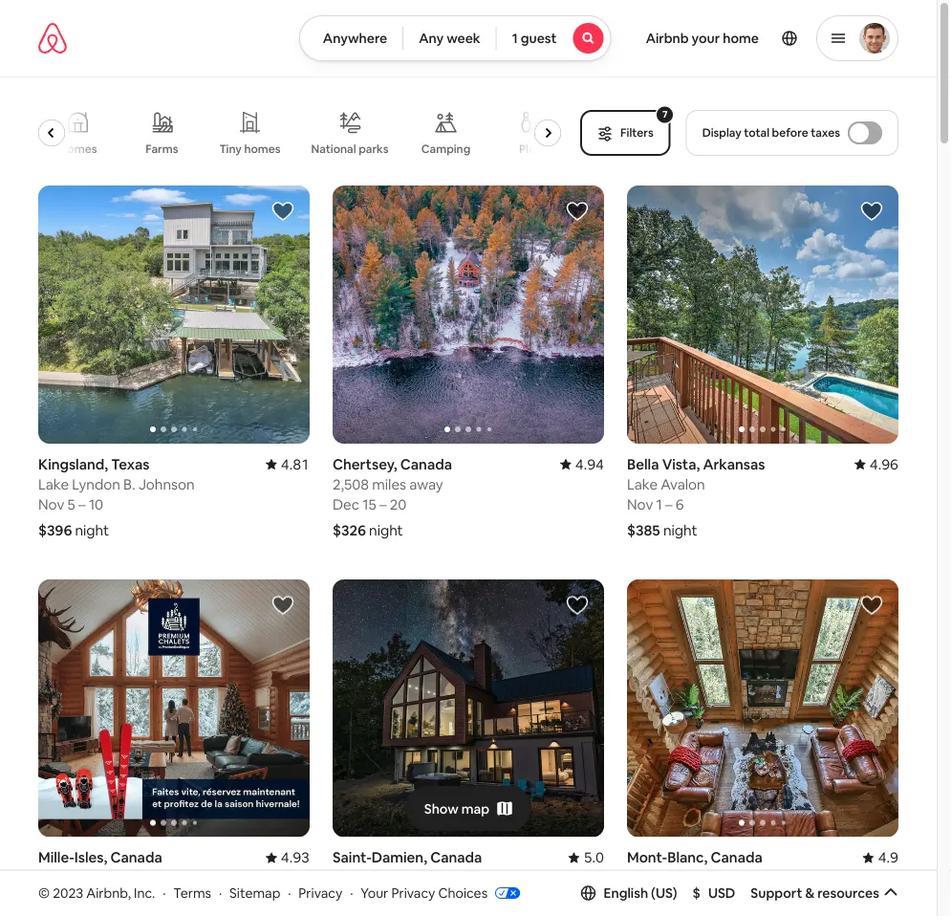 Task type: vqa. For each thing, say whether or not it's contained in the screenshot.


Task type: locate. For each thing, give the bounding box(es) containing it.
terms link
[[173, 884, 211, 901]]

nov left the 12
[[627, 889, 653, 907]]

– left 17
[[674, 889, 681, 907]]

night inside kingsland, texas lake lyndon b. johnson nov 5 – 10 $396 night
[[75, 521, 109, 539]]

national
[[312, 141, 357, 156]]

1 inside button
[[512, 30, 518, 47]]

1 lac from the left
[[38, 868, 61, 887]]

$396
[[38, 521, 72, 539]]

lac inside mont-blanc, canada lac rougeaud nov 12 – 17
[[627, 868, 650, 887]]

0 horizontal spatial lac
[[38, 868, 61, 887]]

nov left 5
[[38, 495, 64, 513]]

(us)
[[651, 884, 678, 902]]

1 vertical spatial dec
[[392, 889, 419, 907]]

away
[[410, 475, 443, 493]]

24
[[67, 889, 84, 907]]

lac
[[38, 868, 61, 887], [333, 868, 356, 887], [627, 868, 650, 887]]

2 horizontal spatial night
[[664, 521, 698, 539]]

vista,
[[662, 455, 700, 473]]

chertsey,
[[333, 455, 397, 473]]

4.81
[[281, 455, 310, 473]]

privacy down 4.93
[[299, 884, 343, 901]]

isles,
[[74, 848, 107, 867]]

kingsland,
[[38, 455, 108, 473]]

canada up usd
[[711, 848, 763, 867]]

1 horizontal spatial dec
[[392, 889, 419, 907]]

nov inside mont-blanc, canada lac rougeaud nov 12 – 17
[[627, 889, 653, 907]]

1 horizontal spatial night
[[369, 521, 403, 539]]

1 left "choices"
[[422, 889, 428, 907]]

– for mille-isles, canada lac fiddler nov 24 – 29
[[87, 889, 94, 907]]

nov left 24
[[38, 889, 64, 907]]

– inside mont-blanc, canada lac rougeaud nov 12 – 17
[[674, 889, 681, 907]]

0 horizontal spatial lake
[[38, 475, 69, 493]]

lake
[[38, 475, 69, 493], [627, 475, 658, 493]]

anywhere
[[323, 30, 388, 47]]

2 lake from the left
[[627, 475, 658, 493]]

mont-blanc, canada lac rougeaud nov 12 – 17
[[627, 848, 763, 907]]

mille-
[[38, 848, 74, 867]]

group for chertsey, canada
[[333, 186, 604, 444]]

dec right your
[[392, 889, 419, 907]]

your
[[361, 884, 389, 901]]

night down 6
[[664, 521, 698, 539]]

nov for mille-isles, canada
[[38, 889, 64, 907]]

nov inside bella vista, arkansas lake avalon nov 1 – 6 $385 night
[[627, 495, 653, 513]]

before
[[772, 125, 809, 140]]

canada for saint-damien, canada
[[430, 848, 482, 867]]

sitemap
[[230, 884, 281, 901]]

lake down the bella
[[627, 475, 658, 493]]

0 horizontal spatial 1
[[422, 889, 428, 907]]

2 lac from the left
[[333, 868, 356, 887]]

display total before taxes button
[[686, 110, 899, 156]]

chertsey, canada 2,508 miles away dec 15 – 20 $326 night
[[333, 455, 452, 539]]

– for mont-blanc, canada lac rougeaud nov 12 – 17
[[674, 889, 681, 907]]

privacy link
[[299, 884, 343, 901]]

home
[[723, 30, 759, 47]]

4 · from the left
[[350, 884, 353, 901]]

lac inside mille-isles, canada lac fiddler nov 24 – 29
[[38, 868, 61, 887]]

– inside chertsey, canada 2,508 miles away dec 15 – 20 $326 night
[[380, 495, 387, 513]]

lac down 'mille-'
[[38, 868, 61, 887]]

saint-
[[333, 848, 372, 867]]

dec inside 'saint-damien, canada lac vert nov 26 – dec 1'
[[392, 889, 419, 907]]

rougeaud
[[653, 868, 720, 887]]

· left 26
[[350, 884, 353, 901]]

· left the privacy link
[[288, 884, 291, 901]]

4.93 out of 5 average rating image
[[266, 848, 310, 867]]

12
[[657, 889, 671, 907]]

· right inc.
[[163, 884, 166, 901]]

1 night from the left
[[75, 521, 109, 539]]

night inside chertsey, canada 2,508 miles away dec 15 – 20 $326 night
[[369, 521, 403, 539]]

canada up "choices"
[[430, 848, 482, 867]]

1
[[512, 30, 518, 47], [657, 495, 663, 513], [422, 889, 428, 907]]

0 vertical spatial dec
[[333, 495, 360, 513]]

1 lake from the left
[[38, 475, 69, 493]]

1 horizontal spatial 1
[[512, 30, 518, 47]]

1 · from the left
[[163, 884, 166, 901]]

camping
[[422, 142, 471, 156]]

$
[[693, 884, 701, 902]]

inc.
[[134, 884, 155, 901]]

texas
[[111, 455, 150, 473]]

group containing national parks
[[38, 96, 569, 170]]

dec down 2,508
[[333, 495, 360, 513]]

0 horizontal spatial night
[[75, 521, 109, 539]]

$326
[[333, 521, 366, 539]]

arkansas
[[703, 455, 766, 473]]

canada inside mille-isles, canada lac fiddler nov 24 – 29
[[110, 848, 162, 867]]

add to wishlist: saint-damien, canada image
[[566, 594, 589, 617]]

lac inside 'saint-damien, canada lac vert nov 26 – dec 1'
[[333, 868, 356, 887]]

privacy
[[299, 884, 343, 901], [392, 884, 435, 901]]

1 horizontal spatial privacy
[[392, 884, 435, 901]]

night down 10 on the bottom left of page
[[75, 521, 109, 539]]

1 privacy from the left
[[299, 884, 343, 901]]

terms
[[173, 884, 211, 901]]

add to wishlist: mont-blanc, canada image
[[861, 594, 884, 617]]

2 privacy from the left
[[392, 884, 435, 901]]

2 night from the left
[[369, 521, 403, 539]]

· right terms link
[[219, 884, 222, 901]]

·
[[163, 884, 166, 901], [219, 884, 222, 901], [288, 884, 291, 901], [350, 884, 353, 901]]

nov for mont-blanc, canada
[[627, 889, 653, 907]]

airbnb,
[[86, 884, 131, 901]]

– right 26
[[382, 889, 389, 907]]

group
[[38, 96, 569, 170], [38, 186, 310, 444], [333, 186, 604, 444], [627, 186, 899, 444], [38, 579, 310, 837], [333, 579, 604, 837], [627, 579, 899, 837]]

blanc,
[[668, 848, 708, 867]]

show
[[424, 800, 459, 817]]

canada up away
[[400, 455, 452, 473]]

nov inside 'saint-damien, canada lac vert nov 26 – dec 1'
[[333, 889, 359, 907]]

nov up '$385'
[[627, 495, 653, 513]]

1 horizontal spatial lake
[[627, 475, 658, 493]]

1 horizontal spatial lac
[[333, 868, 356, 887]]

1 inside bella vista, arkansas lake avalon nov 1 – 6 $385 night
[[657, 495, 663, 513]]

airbnb your home
[[646, 30, 759, 47]]

lac down mont-
[[627, 868, 650, 887]]

– inside bella vista, arkansas lake avalon nov 1 – 6 $385 night
[[666, 495, 673, 513]]

farms
[[146, 142, 179, 156]]

– left 6
[[666, 495, 673, 513]]

&
[[806, 884, 815, 902]]

fiddler
[[64, 868, 110, 887]]

lake up 5
[[38, 475, 69, 493]]

1 vertical spatial 1
[[657, 495, 663, 513]]

$ usd
[[693, 884, 736, 902]]

nov for saint-damien, canada
[[333, 889, 359, 907]]

canada up inc.
[[110, 848, 162, 867]]

0 horizontal spatial privacy
[[299, 884, 343, 901]]

canada inside 'saint-damien, canada lac vert nov 26 – dec 1'
[[430, 848, 482, 867]]

vert
[[359, 868, 387, 887]]

– right 5
[[79, 495, 86, 513]]

total
[[744, 125, 770, 140]]

night inside bella vista, arkansas lake avalon nov 1 – 6 $385 night
[[664, 521, 698, 539]]

nov inside kingsland, texas lake lyndon b. johnson nov 5 – 10 $396 night
[[38, 495, 64, 513]]

2 horizontal spatial lac
[[627, 868, 650, 887]]

nov inside mille-isles, canada lac fiddler nov 24 – 29
[[38, 889, 64, 907]]

national parks
[[312, 141, 389, 156]]

– right 24
[[87, 889, 94, 907]]

saint-damien, canada lac vert nov 26 – dec 1
[[333, 848, 482, 907]]

night
[[75, 521, 109, 539], [369, 521, 403, 539], [664, 521, 698, 539]]

–
[[79, 495, 86, 513], [380, 495, 387, 513], [666, 495, 673, 513], [87, 889, 94, 907], [382, 889, 389, 907], [674, 889, 681, 907]]

1 left 6
[[657, 495, 663, 513]]

3 night from the left
[[664, 521, 698, 539]]

– inside 'saint-damien, canada lac vert nov 26 – dec 1'
[[382, 889, 389, 907]]

english
[[604, 884, 649, 902]]

None search field
[[299, 15, 612, 61]]

privacy down damien,
[[392, 884, 435, 901]]

6
[[676, 495, 684, 513]]

profile element
[[635, 0, 899, 77]]

parks
[[359, 141, 389, 156]]

canada inside mont-blanc, canada lac rougeaud nov 12 – 17
[[711, 848, 763, 867]]

– inside mille-isles, canada lac fiddler nov 24 – 29
[[87, 889, 94, 907]]

0 vertical spatial 1
[[512, 30, 518, 47]]

3 lac from the left
[[627, 868, 650, 887]]

2 horizontal spatial 1
[[657, 495, 663, 513]]

support & resources button
[[751, 884, 899, 902]]

2 vertical spatial 1
[[422, 889, 428, 907]]

1 left guest
[[512, 30, 518, 47]]

nov left 26
[[333, 889, 359, 907]]

– inside kingsland, texas lake lyndon b. johnson nov 5 – 10 $396 night
[[79, 495, 86, 513]]

– right 15
[[380, 495, 387, 513]]

english (us)
[[604, 884, 678, 902]]

add to wishlist: mille-isles, canada image
[[272, 594, 295, 617]]

lac down saint-
[[333, 868, 356, 887]]

support & resources
[[751, 884, 880, 902]]

any week button
[[403, 15, 497, 61]]

2,508
[[333, 475, 369, 493]]

0 horizontal spatial dec
[[333, 495, 360, 513]]

night down 20
[[369, 521, 403, 539]]

15
[[363, 495, 377, 513]]

night for $385
[[664, 521, 698, 539]]



Task type: describe. For each thing, give the bounding box(es) containing it.
lac for lac rougeaud
[[627, 868, 650, 887]]

terms · sitemap · privacy
[[173, 884, 343, 901]]

airbnb
[[646, 30, 689, 47]]

canada for mont-blanc, canada
[[711, 848, 763, 867]]

bella
[[627, 455, 659, 473]]

– for chertsey, canada 2,508 miles away dec 15 – 20 $326 night
[[380, 495, 387, 513]]

guest
[[521, 30, 557, 47]]

add to wishlist: bella vista, arkansas image
[[861, 200, 884, 223]]

$385
[[627, 521, 661, 539]]

29
[[97, 889, 114, 907]]

5
[[67, 495, 75, 513]]

filters
[[621, 125, 654, 140]]

4.96 out of 5 average rating image
[[855, 455, 899, 473]]

group for bella vista, arkansas
[[627, 186, 899, 444]]

4.94
[[575, 455, 604, 473]]

group for mille-isles, canada
[[38, 579, 310, 837]]

add to wishlist: chertsey, canada image
[[566, 200, 589, 223]]

26
[[362, 889, 378, 907]]

4.94 out of 5 average rating image
[[560, 455, 604, 473]]

4.9
[[879, 848, 899, 867]]

bella vista, arkansas lake avalon nov 1 – 6 $385 night
[[627, 455, 766, 539]]

johnson
[[139, 475, 195, 493]]

kingsland, texas lake lyndon b. johnson nov 5 – 10 $396 night
[[38, 455, 195, 539]]

4.81 out of 5 average rating image
[[266, 455, 310, 473]]

your privacy choices link
[[361, 884, 520, 903]]

group for kingsland, texas
[[38, 186, 310, 444]]

show map button
[[405, 786, 532, 832]]

lyndon
[[72, 475, 120, 493]]

© 2023 airbnb, inc. ·
[[38, 884, 166, 901]]

display
[[703, 125, 742, 140]]

mille-isles, canada lac fiddler nov 24 – 29
[[38, 848, 162, 907]]

10
[[89, 495, 103, 513]]

4.96
[[870, 455, 899, 473]]

1 guest
[[512, 30, 557, 47]]

dec inside chertsey, canada 2,508 miles away dec 15 – 20 $326 night
[[333, 495, 360, 513]]

filters button
[[581, 110, 671, 156]]

lake inside bella vista, arkansas lake avalon nov 1 – 6 $385 night
[[627, 475, 658, 493]]

none search field containing anywhere
[[299, 15, 612, 61]]

5.0
[[584, 848, 604, 867]]

anywhere button
[[299, 15, 404, 61]]

– for saint-damien, canada lac vert nov 26 – dec 1
[[382, 889, 389, 907]]

2023
[[53, 884, 83, 901]]

taxes
[[811, 125, 841, 140]]

night for $326
[[369, 521, 403, 539]]

4.93
[[281, 848, 310, 867]]

avalon
[[661, 475, 705, 493]]

group for saint-damien, canada
[[333, 579, 604, 837]]

2 · from the left
[[219, 884, 222, 901]]

resources
[[818, 884, 880, 902]]

any week
[[419, 30, 481, 47]]

domes
[[59, 142, 98, 156]]

sitemap link
[[230, 884, 281, 901]]

support
[[751, 884, 803, 902]]

tiny homes
[[220, 142, 281, 156]]

usd
[[709, 884, 736, 902]]

any
[[419, 30, 444, 47]]

lac for lac vert
[[333, 868, 356, 887]]

canada inside chertsey, canada 2,508 miles away dec 15 – 20 $326 night
[[400, 455, 452, 473]]

your
[[692, 30, 720, 47]]

5.0 out of 5 average rating image
[[569, 848, 604, 867]]

3 · from the left
[[288, 884, 291, 901]]

lake inside kingsland, texas lake lyndon b. johnson nov 5 – 10 $396 night
[[38, 475, 69, 493]]

airbnb your home link
[[635, 18, 771, 58]]

week
[[447, 30, 481, 47]]

display total before taxes
[[703, 125, 841, 140]]

your privacy choices
[[361, 884, 488, 901]]

group for mont-blanc, canada
[[627, 579, 899, 837]]

b.
[[123, 475, 135, 493]]

miles
[[372, 475, 406, 493]]

privacy inside your privacy choices link
[[392, 884, 435, 901]]

canada for mille-isles, canada
[[110, 848, 162, 867]]

add to wishlist: kingsland, texas image
[[272, 200, 295, 223]]

show map
[[424, 800, 490, 817]]

– for bella vista, arkansas lake avalon nov 1 – 6 $385 night
[[666, 495, 673, 513]]

choices
[[438, 884, 488, 901]]

tiny
[[220, 142, 242, 156]]

lac for lac fiddler
[[38, 868, 61, 887]]

english (us) button
[[581, 884, 678, 902]]

homes
[[245, 142, 281, 156]]

4.9 out of 5 average rating image
[[863, 848, 899, 867]]

map
[[462, 800, 490, 817]]

1 guest button
[[496, 15, 612, 61]]

17
[[684, 889, 698, 907]]

mont-
[[627, 848, 668, 867]]

1 inside 'saint-damien, canada lac vert nov 26 – dec 1'
[[422, 889, 428, 907]]

20
[[390, 495, 407, 513]]

©
[[38, 884, 50, 901]]



